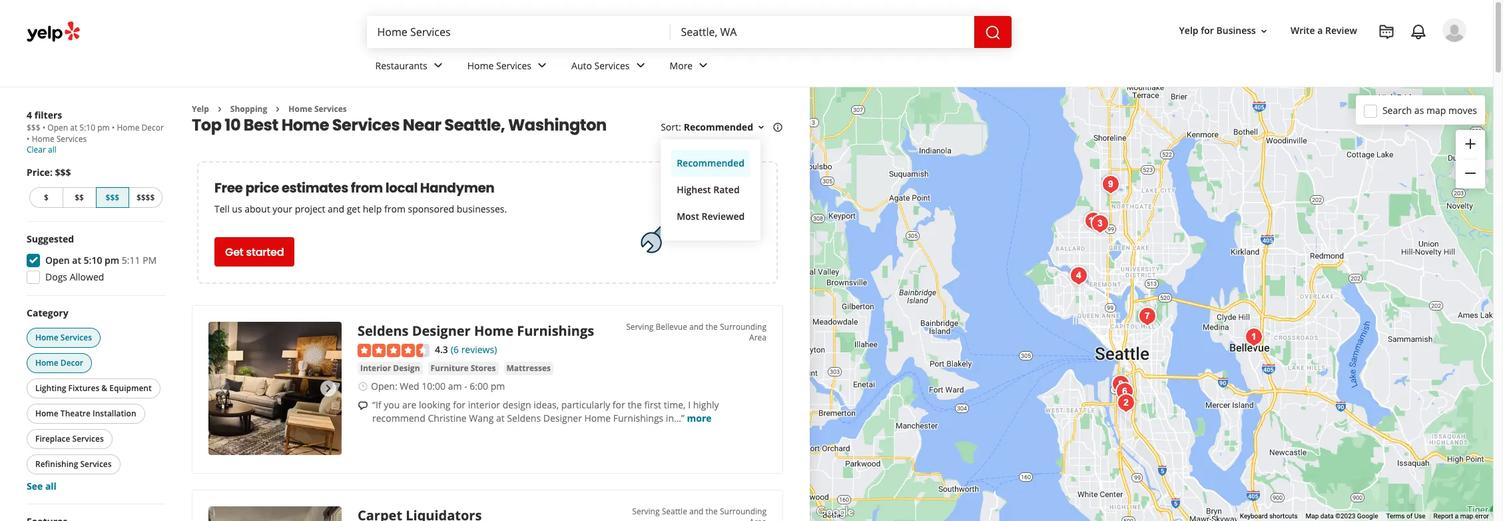 Task type: vqa. For each thing, say whether or not it's contained in the screenshot.
error
yes



Task type: describe. For each thing, give the bounding box(es) containing it.
clear all link
[[27, 144, 56, 155]]

local
[[386, 179, 418, 197]]

mattresses button
[[504, 362, 554, 375]]

Find text field
[[377, 25, 660, 39]]

for inside yelp for business button
[[1201, 24, 1215, 37]]

fireplace services
[[35, 433, 104, 444]]

business
[[1217, 24, 1257, 37]]

a for report
[[1456, 512, 1459, 520]]

error
[[1476, 512, 1490, 520]]

business categories element
[[365, 48, 1467, 87]]

seldens designer home furnishings link
[[358, 322, 594, 340]]

24 chevron down v2 image for more
[[696, 58, 712, 74]]

sort:
[[661, 121, 681, 134]]

1 vertical spatial home services
[[289, 103, 347, 115]]

open: wed 10:00 am - 6:00 pm
[[371, 380, 505, 392]]

and for serving seattle and the surrounding area
[[690, 506, 704, 517]]

serving for serving bellevue and the surrounding area
[[626, 321, 654, 333]]

shopping
[[230, 103, 267, 115]]

suggested
[[27, 233, 74, 245]]

recommended for recommended popup button
[[684, 121, 754, 134]]

dogs allowed
[[45, 271, 104, 283]]

pm inside 4 filters $$$ • open at 5:10 pm • home decor • home services clear all
[[97, 122, 110, 133]]

tirto furniture image
[[1135, 303, 1161, 329]]

report a map error
[[1434, 512, 1490, 520]]

services inside 4 filters $$$ • open at 5:10 pm • home decor • home services clear all
[[56, 133, 87, 145]]

16 speech v2 image
[[358, 400, 368, 411]]

your
[[273, 203, 293, 215]]

yelp for business
[[1180, 24, 1257, 37]]

2 horizontal spatial •
[[112, 122, 115, 133]]

allowed
[[70, 271, 104, 283]]

16 chevron down v2 image for recommended
[[756, 122, 767, 133]]

0 vertical spatial from
[[351, 179, 383, 197]]

all inside group
[[45, 480, 57, 492]]

$$$ button
[[96, 187, 129, 208]]

reviewed
[[702, 210, 745, 223]]

home inside "if you are looking for interior design ideas, particularly for the first time, i highly recommend christine wang at seldens designer home furnishings in…"
[[585, 412, 611, 424]]

carpet liquidators image
[[1113, 389, 1140, 416]]

project
[[295, 203, 325, 215]]

terms of use link
[[1387, 512, 1426, 520]]

16 chevron right v2 image for home services
[[273, 104, 283, 114]]

area for serving bellevue and the surrounding area
[[750, 332, 767, 343]]

4 filters $$$ • open at 5:10 pm • home decor • home services clear all
[[27, 109, 164, 155]]

1 horizontal spatial •
[[42, 122, 45, 133]]

wed
[[400, 380, 420, 392]]

$$$ inside 4 filters $$$ • open at 5:10 pm • home decor • home services clear all
[[27, 122, 40, 133]]

category
[[27, 306, 68, 319]]

user actions element
[[1169, 17, 1486, 99]]

refinishing services
[[35, 458, 112, 470]]

interior
[[468, 398, 500, 411]]

zoom out image
[[1463, 165, 1479, 181]]

fireplace services button
[[27, 429, 112, 449]]

stores
[[471, 362, 496, 374]]

price: $$$ group
[[27, 166, 165, 211]]

ideas,
[[534, 398, 559, 411]]

2 vertical spatial pm
[[491, 380, 505, 392]]

get
[[225, 244, 244, 260]]

at inside 4 filters $$$ • open at 5:10 pm • home decor • home services clear all
[[70, 122, 77, 133]]

terms
[[1387, 512, 1406, 520]]

keyboard shortcuts
[[1240, 512, 1298, 520]]

seattle
[[662, 506, 688, 517]]

are
[[402, 398, 417, 411]]

24 chevron down v2 image for auto services
[[633, 58, 649, 74]]

furniture
[[431, 362, 469, 374]]

$$$ inside $$$ "button"
[[106, 192, 119, 203]]

keyboard shortcuts button
[[1240, 512, 1298, 521]]

restaurants
[[375, 59, 428, 72]]

24 chevron down v2 image for restaurants
[[430, 58, 446, 74]]

1 horizontal spatial from
[[384, 203, 406, 215]]

home decor button
[[27, 353, 92, 373]]

1 vertical spatial open
[[45, 254, 70, 267]]

price:
[[27, 166, 53, 179]]

4.3
[[435, 343, 448, 356]]

(6
[[451, 343, 459, 356]]

none field near
[[681, 25, 964, 39]]

the for seattle
[[706, 506, 718, 517]]

nolan p. image
[[1443, 18, 1467, 42]]

serving for serving seattle and the surrounding area
[[632, 506, 660, 517]]

0 vertical spatial group
[[1456, 130, 1486, 189]]

us
[[232, 203, 242, 215]]

clear
[[27, 144, 46, 155]]

serving seattle and the surrounding area
[[632, 506, 767, 521]]

free
[[215, 179, 243, 197]]

home services button
[[27, 328, 101, 348]]

best
[[244, 114, 278, 136]]

decor inside 4 filters $$$ • open at 5:10 pm • home decor • home services clear all
[[142, 122, 164, 133]]

about
[[245, 203, 270, 215]]

all inside 4 filters $$$ • open at 5:10 pm • home decor • home services clear all
[[48, 144, 56, 155]]

sponsored
[[408, 203, 454, 215]]

highest rated
[[677, 183, 740, 196]]

lighting fixtures & equipment
[[35, 382, 152, 394]]

mattresses
[[507, 362, 551, 374]]

6:00
[[470, 380, 488, 392]]

group containing suggested
[[23, 233, 165, 288]]

bellevue
[[656, 321, 688, 333]]

near
[[403, 114, 442, 136]]

0 vertical spatial home services link
[[457, 48, 561, 87]]

projects image
[[1379, 24, 1395, 40]]

recommend
[[372, 412, 426, 424]]

get started button
[[215, 237, 295, 267]]

home inside business categories element
[[468, 59, 494, 72]]

fixtures
[[68, 382, 99, 394]]

$$ button
[[62, 187, 96, 208]]

10
[[225, 114, 241, 136]]

shortcuts
[[1270, 512, 1298, 520]]

dogs
[[45, 271, 67, 283]]

home services inside button
[[35, 332, 92, 343]]

mattresses link
[[504, 362, 554, 375]]

5:10 inside 4 filters $$$ • open at 5:10 pm • home decor • home services clear all
[[79, 122, 95, 133]]

surrounding for serving seattle and the surrounding area
[[720, 506, 767, 517]]

most reviewed button
[[672, 203, 750, 230]]

recommended for recommended button
[[677, 157, 745, 170]]

seldens designer home furnishings
[[358, 322, 594, 340]]

most
[[677, 210, 700, 223]]

and inside free price estimates from local handymen tell us about your project and get help from sponsored businesses.
[[328, 203, 344, 215]]

yelp for business button
[[1174, 19, 1275, 43]]

highest rated button
[[672, 177, 750, 203]]

16 clock v2 image
[[358, 381, 368, 392]]

0 horizontal spatial •
[[27, 133, 30, 145]]

gabel's custom refinishing & upholstery image
[[1081, 208, 1107, 234]]

open:
[[371, 380, 398, 392]]

design
[[393, 362, 420, 374]]

next image
[[320, 381, 336, 397]]

write a review
[[1291, 24, 1358, 37]]

businesses.
[[457, 203, 507, 215]]

previous image
[[214, 381, 230, 397]]



Task type: locate. For each thing, give the bounding box(es) containing it.
$ button
[[29, 187, 62, 208]]

0 horizontal spatial 16 chevron down v2 image
[[756, 122, 767, 133]]

1 horizontal spatial 24 chevron down v2 image
[[696, 58, 712, 74]]

0 horizontal spatial a
[[1318, 24, 1324, 37]]

1 vertical spatial 16 chevron down v2 image
[[756, 122, 767, 133]]

1 horizontal spatial map
[[1461, 512, 1474, 520]]

recommended button
[[684, 121, 767, 134]]

1 surrounding from the top
[[720, 321, 767, 333]]

0 horizontal spatial for
[[453, 398, 466, 411]]

map
[[1427, 104, 1447, 116], [1461, 512, 1474, 520]]

1 vertical spatial pm
[[105, 254, 119, 267]]

2 surrounding from the top
[[720, 506, 767, 517]]

moves
[[1449, 104, 1478, 116]]

$$$ right price:
[[55, 166, 71, 179]]

2 24 chevron down v2 image from the left
[[633, 58, 649, 74]]

• down 4
[[27, 133, 30, 145]]

1 vertical spatial 5:10
[[84, 254, 102, 267]]

(6 reviews)
[[451, 343, 497, 356]]

map for error
[[1461, 512, 1474, 520]]

1 horizontal spatial for
[[613, 398, 625, 411]]

1 none field from the left
[[377, 25, 660, 39]]

designer up 4.3 link at the bottom left of page
[[412, 322, 471, 340]]

1 vertical spatial all
[[45, 480, 57, 492]]

0 vertical spatial area
[[750, 332, 767, 343]]

slideshow element
[[209, 322, 342, 455]]

pm right 6:00
[[491, 380, 505, 392]]

at
[[70, 122, 77, 133], [72, 254, 81, 267], [496, 412, 505, 424]]

1 16 chevron right v2 image from the left
[[214, 104, 225, 114]]

0 vertical spatial at
[[70, 122, 77, 133]]

search image
[[985, 24, 1001, 40]]

16 chevron down v2 image left the "16 info v2" image
[[756, 122, 767, 133]]

• down filters
[[42, 122, 45, 133]]

2 vertical spatial group
[[24, 306, 165, 493]]

0 horizontal spatial seldens designer home furnishings image
[[209, 322, 342, 455]]

equipment
[[109, 382, 152, 394]]

2 area from the top
[[750, 517, 767, 521]]

pm inside group
[[105, 254, 119, 267]]

refinishing
[[35, 458, 78, 470]]

at inside "if you are looking for interior design ideas, particularly for the first time, i highly recommend christine wang at seldens designer home furnishings in…"
[[496, 412, 505, 424]]

notifications image
[[1411, 24, 1427, 40]]

open
[[48, 122, 68, 133], [45, 254, 70, 267]]

home services link
[[457, 48, 561, 87], [289, 103, 347, 115]]

0 vertical spatial seldens
[[358, 322, 409, 340]]

Near text field
[[681, 25, 964, 39]]

google image
[[814, 504, 857, 521]]

map region
[[771, 0, 1504, 521]]

group
[[1456, 130, 1486, 189], [23, 233, 165, 288], [24, 306, 165, 493]]

the right 'bellevue'
[[706, 321, 718, 333]]

None search field
[[367, 16, 1014, 48]]

0 vertical spatial decor
[[142, 122, 164, 133]]

decor down "home services" button
[[61, 357, 83, 368]]

1 24 chevron down v2 image from the left
[[430, 58, 446, 74]]

0 horizontal spatial 24 chevron down v2 image
[[430, 58, 446, 74]]

lighting
[[35, 382, 66, 394]]

home services link right best
[[289, 103, 347, 115]]

home services link down find field
[[457, 48, 561, 87]]

16 chevron right v2 image for shopping
[[214, 104, 225, 114]]

christine
[[428, 412, 467, 424]]

map right as
[[1427, 104, 1447, 116]]

0 horizontal spatial home services link
[[289, 103, 347, 115]]

and inside serving bellevue and the surrounding area
[[690, 321, 704, 333]]

a right write
[[1318, 24, 1324, 37]]

0 vertical spatial $$$
[[27, 122, 40, 133]]

decor inside button
[[61, 357, 83, 368]]

24 chevron down v2 image
[[430, 58, 446, 74], [633, 58, 649, 74]]

1 horizontal spatial 16 chevron down v2 image
[[1259, 26, 1270, 36]]

1 vertical spatial serving
[[632, 506, 660, 517]]

©2023
[[1336, 512, 1356, 520]]

home services up home decor
[[35, 332, 92, 343]]

handymen
[[420, 179, 495, 197]]

1 vertical spatial from
[[384, 203, 406, 215]]

None field
[[377, 25, 660, 39], [681, 25, 964, 39]]

recommended button
[[672, 150, 750, 177]]

0 vertical spatial 16 chevron down v2 image
[[1259, 26, 1270, 36]]

1 vertical spatial seldens
[[507, 412, 541, 424]]

a right report
[[1456, 512, 1459, 520]]

surrounding
[[720, 321, 767, 333], [720, 506, 767, 517]]

16 chevron down v2 image inside yelp for business button
[[1259, 26, 1270, 36]]

1 vertical spatial group
[[23, 233, 165, 288]]

16 info v2 image
[[773, 122, 784, 133]]

furniture stores
[[431, 362, 496, 374]]

24 chevron down v2 image
[[534, 58, 550, 74], [696, 58, 712, 74]]

estimates
[[282, 179, 348, 197]]

the for bellevue
[[706, 321, 718, 333]]

pm up price: $$$ group
[[97, 122, 110, 133]]

recommended up recommended button
[[684, 121, 754, 134]]

0 horizontal spatial designer
[[412, 322, 471, 340]]

seldens down the design
[[507, 412, 541, 424]]

2 vertical spatial $$$
[[106, 192, 119, 203]]

pm left 5:11
[[105, 254, 119, 267]]

1 horizontal spatial home services
[[289, 103, 347, 115]]

review
[[1326, 24, 1358, 37]]

serving left seattle in the left of the page
[[632, 506, 660, 517]]

particularly
[[562, 398, 610, 411]]

• up price: $$$ group
[[112, 122, 115, 133]]

24 chevron down v2 image right restaurants
[[430, 58, 446, 74]]

surrounding inside serving bellevue and the surrounding area
[[720, 321, 767, 333]]

in…"
[[666, 412, 685, 424]]

as
[[1415, 104, 1425, 116]]

all right clear
[[48, 144, 56, 155]]

restaurants link
[[365, 48, 457, 87]]

at inside group
[[72, 254, 81, 267]]

home services down find field
[[468, 59, 532, 72]]

1 vertical spatial recommended
[[677, 157, 745, 170]]

highest
[[677, 183, 711, 196]]

0 vertical spatial home services
[[468, 59, 532, 72]]

google
[[1358, 512, 1379, 520]]

search as map moves
[[1383, 104, 1478, 116]]

$$$
[[27, 122, 40, 133], [55, 166, 71, 179], [106, 192, 119, 203]]

0 horizontal spatial home services
[[35, 332, 92, 343]]

home decor
[[35, 357, 83, 368]]

0 vertical spatial yelp
[[1180, 24, 1199, 37]]

a for write
[[1318, 24, 1324, 37]]

1 horizontal spatial decor
[[142, 122, 164, 133]]

1 horizontal spatial seldens designer home furnishings image
[[1241, 323, 1268, 350]]

1 vertical spatial designer
[[544, 412, 582, 424]]

all right see
[[45, 480, 57, 492]]

refinishing services button
[[27, 454, 120, 474]]

and right 'bellevue'
[[690, 321, 704, 333]]

16 chevron down v2 image
[[1259, 26, 1270, 36], [756, 122, 767, 133]]

i
[[688, 398, 691, 411]]

and right seattle in the left of the page
[[690, 506, 704, 517]]

0 vertical spatial all
[[48, 144, 56, 155]]

0 vertical spatial furnishings
[[517, 322, 594, 340]]

24 chevron down v2 image right 'auto services'
[[633, 58, 649, 74]]

time,
[[664, 398, 686, 411]]

1 vertical spatial at
[[72, 254, 81, 267]]

serving bellevue and the surrounding area
[[626, 321, 767, 343]]

the inside serving seattle and the surrounding area
[[706, 506, 718, 517]]

wang
[[469, 412, 494, 424]]

filters
[[34, 109, 62, 121]]

luxe lighting company image
[[1087, 210, 1114, 237]]

1 24 chevron down v2 image from the left
[[534, 58, 550, 74]]

furnishings down first in the left bottom of the page
[[613, 412, 664, 424]]

0 vertical spatial serving
[[626, 321, 654, 333]]

zoom in image
[[1463, 136, 1479, 152]]

home services
[[468, 59, 532, 72], [289, 103, 347, 115], [35, 332, 92, 343]]

16 chevron right v2 image
[[214, 104, 225, 114], [273, 104, 283, 114]]

0 horizontal spatial $$$
[[27, 122, 40, 133]]

services
[[496, 59, 532, 72], [595, 59, 630, 72], [314, 103, 347, 115], [332, 114, 400, 136], [56, 133, 87, 145], [61, 332, 92, 343], [72, 433, 104, 444], [80, 458, 112, 470]]

open up dogs
[[45, 254, 70, 267]]

yelp for yelp link
[[192, 103, 209, 115]]

report
[[1434, 512, 1454, 520]]

area
[[750, 332, 767, 343], [750, 517, 767, 521]]

1 horizontal spatial yelp
[[1180, 24, 1199, 37]]

the right seattle in the left of the page
[[706, 506, 718, 517]]

of
[[1407, 512, 1413, 520]]

2 horizontal spatial $$$
[[106, 192, 119, 203]]

1 horizontal spatial none field
[[681, 25, 964, 39]]

0 horizontal spatial seldens
[[358, 322, 409, 340]]

0 horizontal spatial decor
[[61, 357, 83, 368]]

for left 'business'
[[1201, 24, 1215, 37]]

aqua quip image
[[1112, 378, 1139, 405]]

write
[[1291, 24, 1316, 37]]

24 chevron down v2 image inside more link
[[696, 58, 712, 74]]

furnishings inside "if you are looking for interior design ideas, particularly for the first time, i highly recommend christine wang at seldens designer home furnishings in…"
[[613, 412, 664, 424]]

group containing category
[[24, 306, 165, 493]]

seldens up 4.3 star rating image
[[358, 322, 409, 340]]

kerf design image
[[1066, 262, 1093, 289]]

furniture stores link
[[428, 362, 499, 375]]

surrounding for serving bellevue and the surrounding area
[[720, 321, 767, 333]]

1 vertical spatial the
[[628, 398, 642, 411]]

lighting fixtures & equipment button
[[27, 378, 160, 398]]

2 vertical spatial at
[[496, 412, 505, 424]]

serving inside serving bellevue and the surrounding area
[[626, 321, 654, 333]]

yelp link
[[192, 103, 209, 115]]

0 horizontal spatial 16 chevron right v2 image
[[214, 104, 225, 114]]

get started
[[225, 244, 284, 260]]

2 vertical spatial the
[[706, 506, 718, 517]]

am
[[448, 380, 462, 392]]

serving left 'bellevue'
[[626, 321, 654, 333]]

1 horizontal spatial 16 chevron right v2 image
[[273, 104, 283, 114]]

16 chevron right v2 image right yelp link
[[214, 104, 225, 114]]

furnishings up 'mattresses'
[[517, 322, 594, 340]]

data
[[1321, 512, 1334, 520]]

5:10 inside group
[[84, 254, 102, 267]]

for
[[1201, 24, 1215, 37], [453, 398, 466, 411], [613, 398, 625, 411]]

zapffe silversmiths image
[[1098, 171, 1125, 198]]

the left first in the left bottom of the page
[[628, 398, 642, 411]]

most reviewed
[[677, 210, 745, 223]]

area inside serving seattle and the surrounding area
[[750, 517, 767, 521]]

0 horizontal spatial furnishings
[[517, 322, 594, 340]]

1 vertical spatial map
[[1461, 512, 1474, 520]]

24 chevron down v2 image inside auto services link
[[633, 58, 649, 74]]

1 horizontal spatial seldens
[[507, 412, 541, 424]]

"if
[[372, 398, 381, 411]]

area inside serving bellevue and the surrounding area
[[750, 332, 767, 343]]

16 chevron down v2 image inside recommended popup button
[[756, 122, 767, 133]]

home theatre installation
[[35, 408, 136, 419]]

24 chevron down v2 image right "more" at the left top
[[696, 58, 712, 74]]

24 chevron down v2 image for home services
[[534, 58, 550, 74]]

1 horizontal spatial furnishings
[[613, 412, 664, 424]]

see all
[[27, 480, 57, 492]]

open down filters
[[48, 122, 68, 133]]

all
[[48, 144, 56, 155], [45, 480, 57, 492]]

home services inside business categories element
[[468, 59, 532, 72]]

the inside "if you are looking for interior design ideas, particularly for the first time, i highly recommend christine wang at seldens designer home furnishings in…"
[[628, 398, 642, 411]]

write a review link
[[1286, 19, 1363, 43]]

area for serving seattle and the surrounding area
[[750, 517, 767, 521]]

2 24 chevron down v2 image from the left
[[696, 58, 712, 74]]

see
[[27, 480, 43, 492]]

0 vertical spatial 5:10
[[79, 122, 95, 133]]

2 horizontal spatial home services
[[468, 59, 532, 72]]

yelp left 'business'
[[1180, 24, 1199, 37]]

2 16 chevron right v2 image from the left
[[273, 104, 283, 114]]

1 vertical spatial home services link
[[289, 103, 347, 115]]

reviews)
[[461, 343, 497, 356]]

2 vertical spatial home services
[[35, 332, 92, 343]]

1 vertical spatial area
[[750, 517, 767, 521]]

-
[[464, 380, 467, 392]]

24 chevron down v2 image left auto
[[534, 58, 550, 74]]

yelp inside button
[[1180, 24, 1199, 37]]

price: $$$
[[27, 166, 71, 179]]

interior design link
[[358, 362, 423, 375]]

24 chevron down v2 image inside restaurants link
[[430, 58, 446, 74]]

0 vertical spatial the
[[706, 321, 718, 333]]

serving inside serving seattle and the surrounding area
[[632, 506, 660, 517]]

rejuvenation image
[[1108, 371, 1135, 397]]

0 horizontal spatial yelp
[[192, 103, 209, 115]]

5:10
[[79, 122, 95, 133], [84, 254, 102, 267]]

1 vertical spatial a
[[1456, 512, 1459, 520]]

1 horizontal spatial home services link
[[457, 48, 561, 87]]

and inside serving seattle and the surrounding area
[[690, 506, 704, 517]]

1 area from the top
[[750, 332, 767, 343]]

$$$ down 4
[[27, 122, 40, 133]]

2 none field from the left
[[681, 25, 964, 39]]

1 vertical spatial decor
[[61, 357, 83, 368]]

map data ©2023 google
[[1306, 512, 1379, 520]]

0 horizontal spatial 24 chevron down v2 image
[[534, 58, 550, 74]]

surrounding inside serving seattle and the surrounding area
[[720, 506, 767, 517]]

free price estimates from local handymen image
[[634, 194, 701, 261]]

$$$ left the $$$$
[[106, 192, 119, 203]]

4.3 link
[[435, 342, 448, 357]]

recommended inside button
[[677, 157, 745, 170]]

5:11
[[122, 254, 140, 267]]

from down local
[[384, 203, 406, 215]]

seldens inside "if you are looking for interior design ideas, particularly for the first time, i highly recommend christine wang at seldens designer home furnishings in…"
[[507, 412, 541, 424]]

&
[[101, 382, 107, 394]]

1 vertical spatial furnishings
[[613, 412, 664, 424]]

map left error
[[1461, 512, 1474, 520]]

1 vertical spatial and
[[690, 321, 704, 333]]

1 horizontal spatial $$$
[[55, 166, 71, 179]]

$
[[44, 192, 49, 203]]

0 horizontal spatial from
[[351, 179, 383, 197]]

0 vertical spatial a
[[1318, 24, 1324, 37]]

recommended up the highest rated
[[677, 157, 745, 170]]

seldens designer home furnishings image
[[209, 322, 342, 455], [1241, 323, 1268, 350]]

installation
[[93, 408, 136, 419]]

16 chevron down v2 image for yelp for business
[[1259, 26, 1270, 36]]

decor left the top
[[142, 122, 164, 133]]

0 vertical spatial designer
[[412, 322, 471, 340]]

1 vertical spatial surrounding
[[720, 506, 767, 517]]

designer inside "if you are looking for interior design ideas, particularly for the first time, i highly recommend christine wang at seldens designer home furnishings in…"
[[544, 412, 582, 424]]

from up help
[[351, 179, 383, 197]]

yelp left "10"
[[192, 103, 209, 115]]

0 vertical spatial recommended
[[684, 121, 754, 134]]

16 chevron down v2 image right 'business'
[[1259, 26, 1270, 36]]

and for serving bellevue and the surrounding area
[[690, 321, 704, 333]]

for right particularly
[[613, 398, 625, 411]]

2 vertical spatial and
[[690, 506, 704, 517]]

yelp for yelp for business
[[1180, 24, 1199, 37]]

report a map error link
[[1434, 512, 1490, 520]]

1 horizontal spatial a
[[1456, 512, 1459, 520]]

seattle,
[[445, 114, 505, 136]]

map for moves
[[1427, 104, 1447, 116]]

$$$$
[[137, 192, 155, 203]]

1 vertical spatial yelp
[[192, 103, 209, 115]]

more
[[670, 59, 693, 72]]

4.3 star rating image
[[358, 344, 430, 357]]

0 vertical spatial pm
[[97, 122, 110, 133]]

none field find
[[377, 25, 660, 39]]

and left get
[[328, 203, 344, 215]]

theatre
[[61, 408, 91, 419]]

open inside 4 filters $$$ • open at 5:10 pm • home decor • home services clear all
[[48, 122, 68, 133]]

0 vertical spatial open
[[48, 122, 68, 133]]

0 vertical spatial and
[[328, 203, 344, 215]]

top 10 best home services near seattle, washington
[[192, 114, 607, 136]]

top
[[192, 114, 222, 136]]

0 vertical spatial surrounding
[[720, 321, 767, 333]]

0 vertical spatial map
[[1427, 104, 1447, 116]]

interior design
[[360, 362, 420, 374]]

2 horizontal spatial for
[[1201, 24, 1215, 37]]

16 chevron right v2 image right the shopping link
[[273, 104, 283, 114]]

1 horizontal spatial 24 chevron down v2 image
[[633, 58, 649, 74]]

0 horizontal spatial none field
[[377, 25, 660, 39]]

1 vertical spatial $$$
[[55, 166, 71, 179]]

get
[[347, 203, 361, 215]]

the inside serving bellevue and the surrounding area
[[706, 321, 718, 333]]

pm
[[143, 254, 157, 267]]

1 horizontal spatial designer
[[544, 412, 582, 424]]

more link
[[687, 412, 712, 424]]

designer down ideas,
[[544, 412, 582, 424]]

0 horizontal spatial map
[[1427, 104, 1447, 116]]

for up christine
[[453, 398, 466, 411]]

home services right best
[[289, 103, 347, 115]]



